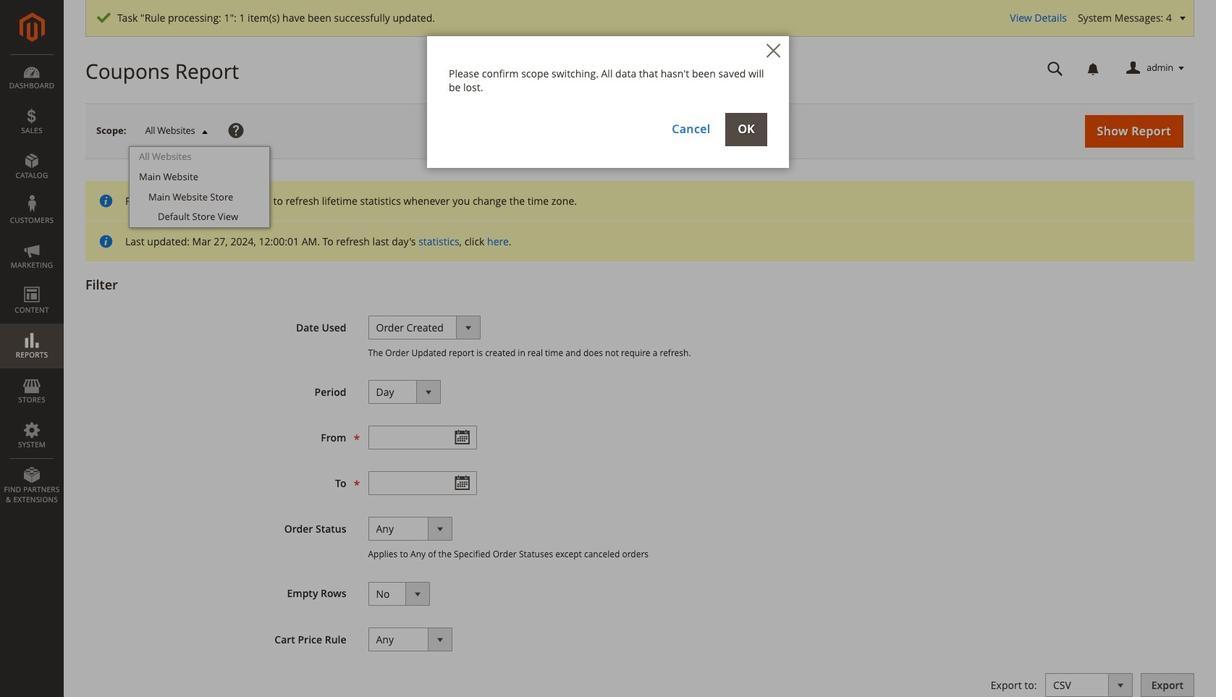 Task type: locate. For each thing, give the bounding box(es) containing it.
menu bar
[[0, 54, 64, 512]]

None text field
[[368, 426, 477, 450], [368, 472, 477, 496], [368, 426, 477, 450], [368, 472, 477, 496]]

dialog
[[0, 0, 1217, 697]]



Task type: describe. For each thing, give the bounding box(es) containing it.
magento admin panel image
[[19, 12, 45, 42]]



Task type: vqa. For each thing, say whether or not it's contained in the screenshot.
From text box
no



